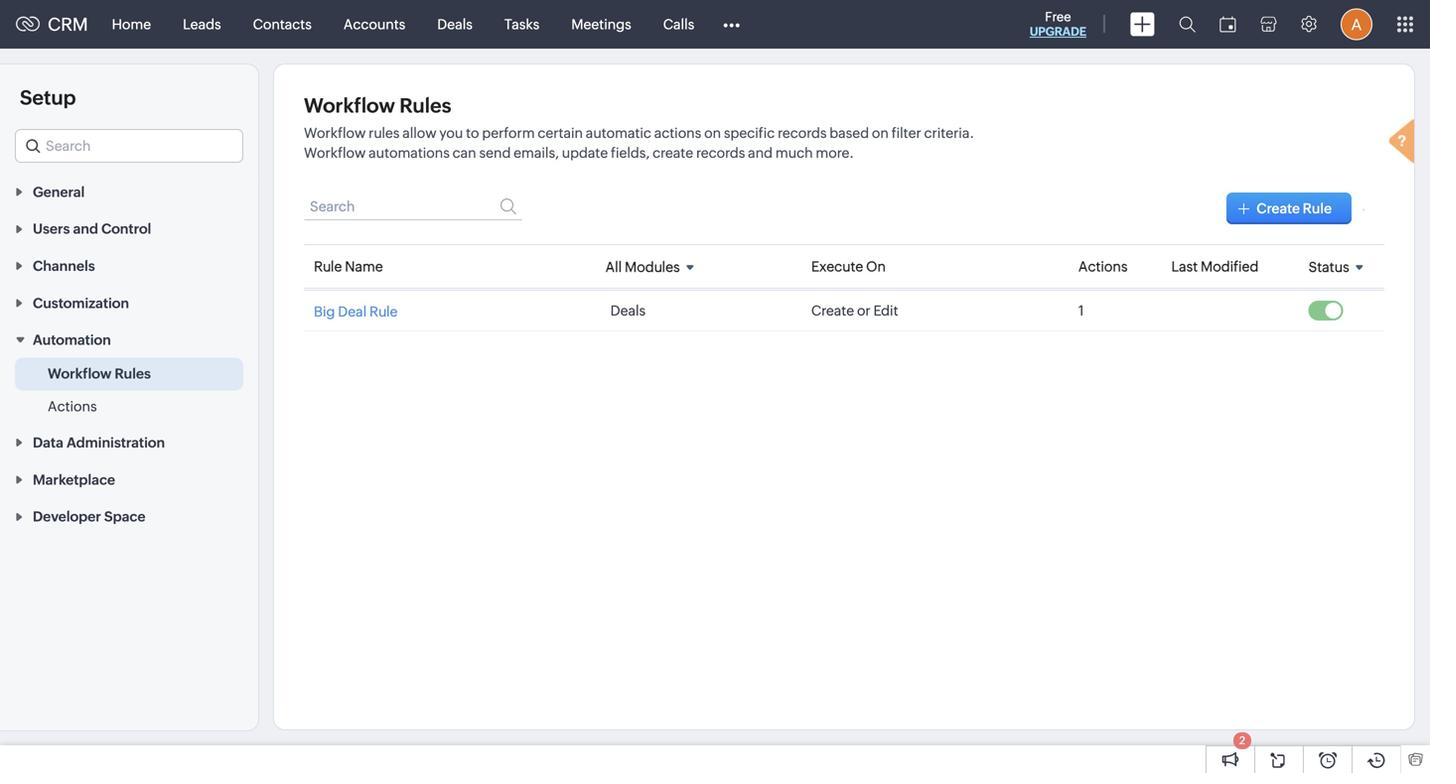 Task type: vqa. For each thing, say whether or not it's contained in the screenshot.
1 on the top right
yes



Task type: describe. For each thing, give the bounding box(es) containing it.
Search text field
[[304, 193, 522, 220]]

profile image
[[1341, 8, 1372, 40]]

Status field
[[1309, 253, 1371, 280]]

data administration button
[[0, 424, 258, 461]]

all
[[605, 259, 622, 275]]

update
[[562, 145, 608, 161]]

calendar image
[[1219, 16, 1236, 32]]

certain
[[538, 125, 583, 141]]

modified
[[1201, 259, 1259, 275]]

search element
[[1167, 0, 1208, 49]]

1 horizontal spatial actions
[[1078, 259, 1128, 275]]

you
[[439, 125, 463, 141]]

rule inside button
[[1303, 201, 1332, 216]]

to
[[466, 125, 479, 141]]

filter
[[891, 125, 921, 141]]

big
[[314, 304, 335, 320]]

fields,
[[611, 145, 650, 161]]

accounts link
[[328, 0, 421, 48]]

workflow inside automation region
[[48, 366, 112, 382]]

calls link
[[647, 0, 710, 48]]

setup
[[20, 86, 76, 109]]

specific
[[724, 125, 775, 141]]

create for create rule
[[1256, 201, 1300, 216]]

can
[[453, 145, 476, 161]]

workflow up rules
[[304, 94, 395, 117]]

0 vertical spatial workflow rules
[[304, 94, 451, 117]]

edit
[[873, 303, 898, 319]]

rule name
[[314, 259, 383, 275]]

create
[[653, 145, 693, 161]]

channels button
[[0, 247, 258, 284]]

workflow left rules
[[304, 125, 366, 141]]

profile element
[[1329, 0, 1384, 48]]

workflow rules inside automation region
[[48, 366, 151, 382]]

status
[[1309, 259, 1349, 275]]

Other Modules field
[[710, 8, 753, 40]]

last
[[1171, 259, 1198, 275]]

leads
[[183, 16, 221, 32]]

emails,
[[514, 145, 559, 161]]

and inside "users and control" dropdown button
[[73, 221, 98, 237]]

create rule
[[1256, 201, 1332, 216]]

deal
[[338, 304, 367, 320]]

Search text field
[[16, 130, 242, 162]]

0 vertical spatial records
[[778, 125, 827, 141]]

much
[[775, 145, 813, 161]]

workflow rules link
[[48, 364, 151, 384]]

search image
[[1179, 16, 1196, 33]]

1 vertical spatial deals
[[610, 303, 646, 319]]

2 on from the left
[[872, 125, 889, 141]]

big deal rule link
[[314, 303, 398, 320]]

actions
[[654, 125, 701, 141]]

administration
[[66, 435, 165, 451]]

1
[[1078, 303, 1084, 319]]

criteria.
[[924, 125, 974, 141]]

send
[[479, 145, 511, 161]]

customization
[[33, 295, 129, 311]]

home
[[112, 16, 151, 32]]

contacts
[[253, 16, 312, 32]]

tasks
[[504, 16, 540, 32]]

deals link
[[421, 0, 488, 48]]



Task type: locate. For each thing, give the bounding box(es) containing it.
users and control
[[33, 221, 151, 237]]

crm link
[[16, 14, 88, 35]]

control
[[101, 221, 151, 237]]

rule left "name"
[[314, 259, 342, 275]]

workflow rules allow you to perform certain automatic actions on specific records based on filter criteria. workflow automations can send emails, update fields, create records and much more.
[[304, 125, 974, 161]]

workflow left automations
[[304, 145, 366, 161]]

2 horizontal spatial rule
[[1303, 201, 1332, 216]]

rules
[[369, 125, 400, 141]]

modules
[[625, 259, 680, 275]]

perform
[[482, 125, 535, 141]]

developer space
[[33, 509, 145, 525]]

channels
[[33, 258, 95, 274]]

and inside workflow rules allow you to perform certain automatic actions on specific records based on filter criteria. workflow automations can send emails, update fields, create records and much more.
[[748, 145, 773, 161]]

0 vertical spatial rules
[[399, 94, 451, 117]]

rule
[[1303, 201, 1332, 216], [314, 259, 342, 275], [369, 304, 398, 320]]

developer space button
[[0, 498, 258, 535]]

1 vertical spatial and
[[73, 221, 98, 237]]

rules up the allow
[[399, 94, 451, 117]]

contacts link
[[237, 0, 328, 48]]

create rule button
[[1227, 193, 1352, 224]]

rules down automation dropdown button
[[115, 366, 151, 382]]

on
[[866, 259, 886, 275]]

0 vertical spatial and
[[748, 145, 773, 161]]

0 horizontal spatial deals
[[437, 16, 473, 32]]

meetings link
[[555, 0, 647, 48]]

create for create or edit
[[811, 303, 854, 319]]

last modified
[[1171, 259, 1259, 275]]

execute on
[[811, 259, 886, 275]]

All Modules field
[[605, 253, 702, 280]]

more.
[[816, 145, 854, 161]]

workflow rules up rules
[[304, 94, 451, 117]]

crm
[[48, 14, 88, 35]]

workflow rules
[[304, 94, 451, 117], [48, 366, 151, 382]]

records up much in the top of the page
[[778, 125, 827, 141]]

on left filter
[[872, 125, 889, 141]]

leads link
[[167, 0, 237, 48]]

deals
[[437, 16, 473, 32], [610, 303, 646, 319]]

0 horizontal spatial workflow rules
[[48, 366, 151, 382]]

2
[[1239, 735, 1245, 747]]

0 horizontal spatial on
[[704, 125, 721, 141]]

automations
[[369, 145, 450, 161]]

space
[[104, 509, 145, 525]]

records down specific
[[696, 145, 745, 161]]

rules
[[399, 94, 451, 117], [115, 366, 151, 382]]

data
[[33, 435, 63, 451]]

users and control button
[[0, 210, 258, 247]]

None field
[[15, 129, 243, 163]]

1 horizontal spatial and
[[748, 145, 773, 161]]

accounts
[[343, 16, 405, 32]]

marketplace button
[[0, 461, 258, 498]]

tasks link
[[488, 0, 555, 48]]

free
[[1045, 9, 1071, 24]]

developer
[[33, 509, 101, 525]]

1 vertical spatial actions
[[48, 399, 97, 415]]

general
[[33, 184, 85, 200]]

1 vertical spatial rules
[[115, 366, 151, 382]]

workflow
[[304, 94, 395, 117], [304, 125, 366, 141], [304, 145, 366, 161], [48, 366, 112, 382]]

0 horizontal spatial rule
[[314, 259, 342, 275]]

1 horizontal spatial on
[[872, 125, 889, 141]]

workflow up actions link
[[48, 366, 112, 382]]

allow
[[402, 125, 437, 141]]

meetings
[[571, 16, 631, 32]]

on
[[704, 125, 721, 141], [872, 125, 889, 141]]

1 horizontal spatial create
[[1256, 201, 1300, 216]]

calls
[[663, 16, 694, 32]]

free upgrade
[[1030, 9, 1086, 38]]

create up the modified
[[1256, 201, 1300, 216]]

and
[[748, 145, 773, 161], [73, 221, 98, 237]]

2 vertical spatial rule
[[369, 304, 398, 320]]

execute
[[811, 259, 863, 275]]

1 horizontal spatial rules
[[399, 94, 451, 117]]

home link
[[96, 0, 167, 48]]

and right users
[[73, 221, 98, 237]]

1 horizontal spatial deals
[[610, 303, 646, 319]]

create left the or
[[811, 303, 854, 319]]

rule up status
[[1303, 201, 1332, 216]]

based
[[830, 125, 869, 141]]

0 horizontal spatial rules
[[115, 366, 151, 382]]

marketplace
[[33, 472, 115, 488]]

0 vertical spatial rule
[[1303, 201, 1332, 216]]

upgrade
[[1030, 25, 1086, 38]]

data administration
[[33, 435, 165, 451]]

actions link
[[48, 397, 97, 417]]

1 vertical spatial rule
[[314, 259, 342, 275]]

automatic
[[586, 125, 651, 141]]

on right actions
[[704, 125, 721, 141]]

workflow rules up actions link
[[48, 366, 151, 382]]

0 horizontal spatial records
[[696, 145, 745, 161]]

big deal rule
[[314, 304, 398, 320]]

1 horizontal spatial workflow rules
[[304, 94, 451, 117]]

rule right deal
[[369, 304, 398, 320]]

create
[[1256, 201, 1300, 216], [811, 303, 854, 319]]

1 vertical spatial records
[[696, 145, 745, 161]]

all modules
[[605, 259, 680, 275]]

name
[[345, 259, 383, 275]]

0 horizontal spatial create
[[811, 303, 854, 319]]

actions
[[1078, 259, 1128, 275], [48, 399, 97, 415]]

1 horizontal spatial records
[[778, 125, 827, 141]]

or
[[857, 303, 871, 319]]

0 vertical spatial create
[[1256, 201, 1300, 216]]

actions up 1
[[1078, 259, 1128, 275]]

1 on from the left
[[704, 125, 721, 141]]

users
[[33, 221, 70, 237]]

automation button
[[0, 321, 258, 358]]

1 vertical spatial workflow rules
[[48, 366, 151, 382]]

0 horizontal spatial and
[[73, 221, 98, 237]]

1 horizontal spatial rule
[[369, 304, 398, 320]]

automation
[[33, 332, 111, 348]]

create menu element
[[1118, 0, 1167, 48]]

general button
[[0, 173, 258, 210]]

deals left tasks
[[437, 16, 473, 32]]

records
[[778, 125, 827, 141], [696, 145, 745, 161]]

automation region
[[0, 358, 258, 424]]

actions inside automation region
[[48, 399, 97, 415]]

and down specific
[[748, 145, 773, 161]]

actions down workflow rules link
[[48, 399, 97, 415]]

0 horizontal spatial actions
[[48, 399, 97, 415]]

rules inside workflow rules link
[[115, 366, 151, 382]]

create or edit
[[811, 303, 898, 319]]

0 vertical spatial actions
[[1078, 259, 1128, 275]]

customization button
[[0, 284, 258, 321]]

1 vertical spatial create
[[811, 303, 854, 319]]

deals down all
[[610, 303, 646, 319]]

create inside button
[[1256, 201, 1300, 216]]

0 vertical spatial deals
[[437, 16, 473, 32]]

create menu image
[[1130, 12, 1155, 36]]



